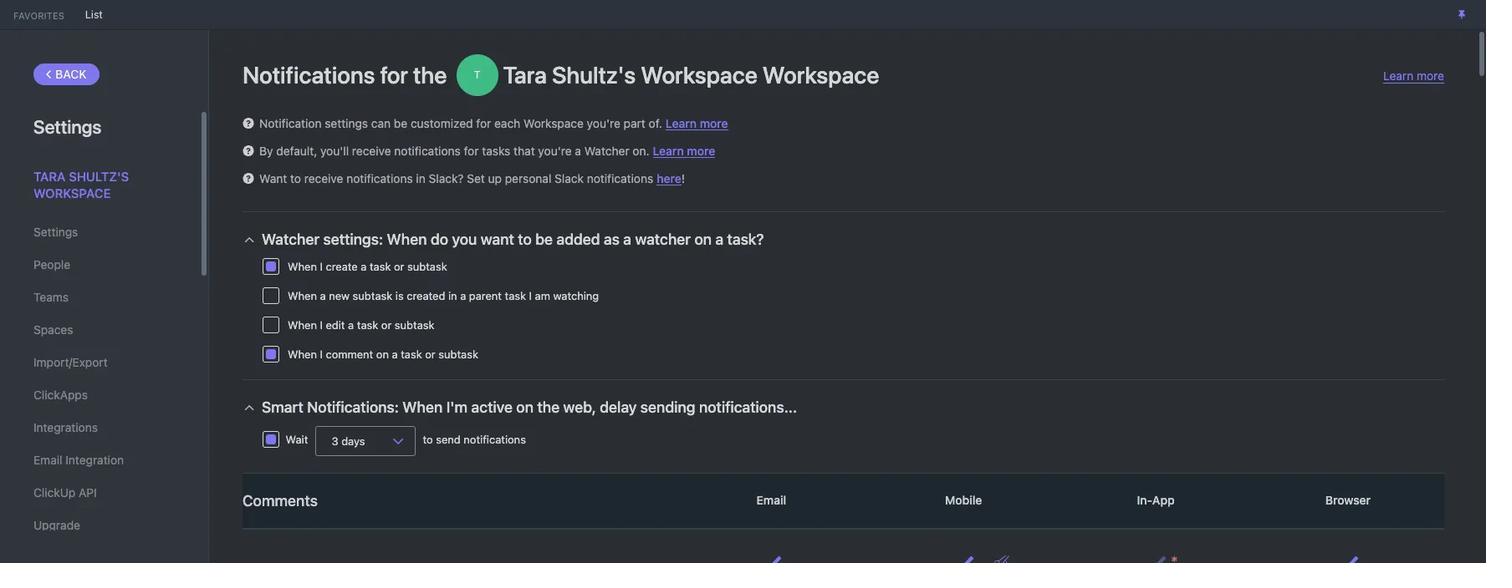 Task type: vqa. For each thing, say whether or not it's contained in the screenshot.
+ for + Add task
no



Task type: describe. For each thing, give the bounding box(es) containing it.
of.
[[649, 116, 663, 131]]

more inside notification settings can be customized for each workspace you're part of. learn more
[[700, 116, 728, 130]]

tara shultz's workspace
[[33, 169, 129, 200]]

watching
[[553, 289, 599, 303]]

comment
[[326, 348, 373, 361]]

3 days
[[329, 435, 368, 448]]

here link
[[657, 171, 682, 185]]

when for when i comment on a task or subtask
[[288, 348, 317, 361]]

settings
[[325, 116, 368, 131]]

watcher settings: when do you want to be added as a watcher on a task?
[[262, 230, 764, 248]]

subtask up created
[[407, 260, 447, 274]]

!
[[682, 171, 685, 186]]

spaces
[[33, 323, 73, 337]]

mobile
[[942, 493, 986, 508]]

by default, you'll receive notifications for tasks that you're a watcher on. learn more
[[259, 143, 716, 158]]

created
[[407, 289, 445, 303]]

days
[[341, 435, 365, 448]]

i for when i edit a task or subtask
[[320, 319, 323, 332]]

app
[[1153, 493, 1175, 508]]

integration
[[65, 453, 124, 468]]

settings link
[[33, 218, 166, 247]]

when for when a new subtask is created in a parent task i am watching
[[288, 289, 317, 303]]

default,
[[276, 144, 317, 158]]

1 settings from the top
[[33, 116, 102, 138]]

slack
[[555, 171, 584, 186]]

notifications
[[243, 61, 375, 89]]

a inside by default, you'll receive notifications for tasks that you're a watcher on. learn more
[[575, 144, 581, 158]]

shultz's for tara shultz's workspace workspace
[[552, 61, 636, 89]]

i for when i create a task or subtask
[[320, 260, 323, 274]]

more inside by default, you'll receive notifications for tasks that you're a watcher on. learn more
[[687, 143, 716, 158]]

integrations link
[[33, 414, 166, 443]]

email integration
[[33, 453, 124, 468]]

t
[[474, 69, 480, 81]]

a down when i edit a task or subtask
[[392, 348, 398, 361]]

when a new subtask is created in a parent task i am watching
[[288, 289, 599, 303]]

do
[[431, 230, 448, 248]]

import/export
[[33, 356, 108, 370]]

notification
[[259, 116, 322, 131]]

when i edit a task or subtask
[[288, 319, 435, 332]]

settings:
[[323, 230, 383, 248]]

favorites
[[13, 10, 64, 20]]

upgrade
[[33, 519, 80, 533]]

part
[[624, 116, 646, 131]]

am
[[535, 289, 550, 303]]

subtask left the is
[[353, 289, 393, 303]]

receive inside want to receive notifications in slack? set up personal slack notifications here !
[[304, 171, 343, 186]]

notification settings can be customized for each workspace you're part of. learn more
[[259, 116, 728, 131]]

learn more link for learn
[[653, 143, 716, 158]]

each
[[494, 116, 521, 131]]

in inside want to receive notifications in slack? set up personal slack notifications here !
[[416, 171, 426, 186]]

task right create
[[370, 260, 391, 274]]

when i comment on a task or subtask
[[288, 348, 478, 361]]

task?
[[727, 230, 764, 248]]

0 vertical spatial learn
[[1384, 69, 1414, 83]]

want
[[481, 230, 514, 248]]

set
[[467, 171, 485, 186]]

when left the i'm
[[403, 399, 443, 416]]

email for email
[[754, 493, 790, 508]]

subtask down created
[[395, 319, 435, 332]]

notifications:
[[307, 399, 399, 416]]

upgrade link
[[33, 512, 166, 540]]

1 vertical spatial in
[[448, 289, 457, 303]]

off image
[[995, 556, 1010, 564]]

edit
[[326, 319, 345, 332]]

import/export link
[[33, 349, 166, 377]]

email integration link
[[33, 447, 166, 475]]

for for customized
[[476, 116, 491, 131]]

2 vertical spatial to
[[423, 434, 433, 447]]

when left do
[[387, 230, 427, 248]]

tasks
[[482, 144, 511, 158]]

learn more
[[1384, 69, 1445, 83]]

shultz's for tara shultz's workspace
[[69, 169, 129, 184]]

you'll
[[320, 144, 349, 158]]

when i create a task or subtask
[[288, 260, 447, 274]]

clickup api link
[[33, 479, 166, 508]]

1 horizontal spatial on
[[516, 399, 534, 416]]

create
[[326, 260, 358, 274]]

new
[[329, 289, 350, 303]]

api
[[79, 486, 97, 500]]

notifications down on.
[[587, 171, 654, 186]]

clickup api
[[33, 486, 97, 500]]

a left new
[[320, 289, 326, 303]]

by
[[259, 144, 273, 158]]

tara shultz's workspace workspace
[[498, 61, 880, 89]]

clickup
[[33, 486, 76, 500]]

active
[[471, 399, 513, 416]]

smart notifications: when i'm active on the web, delay sending notifications...
[[262, 399, 797, 416]]

added
[[557, 230, 600, 248]]

when for when i edit a task or subtask
[[288, 319, 317, 332]]

task down when i edit a task or subtask
[[401, 348, 422, 361]]

1 horizontal spatial the
[[537, 399, 560, 416]]

integrations
[[33, 421, 98, 435]]

customized
[[411, 116, 473, 131]]

clickapps
[[33, 388, 88, 402]]

clickapps link
[[33, 381, 166, 410]]

workspace inside notification settings can be customized for each workspace you're part of. learn more
[[524, 116, 584, 131]]

0 horizontal spatial the
[[413, 61, 447, 89]]

for for notifications
[[464, 144, 479, 158]]



Task type: locate. For each thing, give the bounding box(es) containing it.
0 horizontal spatial email
[[33, 453, 62, 468]]

1 horizontal spatial receive
[[352, 144, 391, 158]]

tara up settings link
[[33, 169, 66, 184]]

here
[[657, 171, 682, 185]]

2 vertical spatial more
[[687, 143, 716, 158]]

on right watcher
[[695, 230, 712, 248]]

to send notifications
[[420, 434, 526, 447]]

when left comment
[[288, 348, 317, 361]]

i for when i comment on a task or subtask
[[320, 348, 323, 361]]

1 vertical spatial more
[[700, 116, 728, 130]]

learn inside notification settings can be customized for each workspace you're part of. learn more
[[666, 116, 697, 130]]

2 vertical spatial for
[[464, 144, 479, 158]]

email
[[33, 453, 62, 468], [754, 493, 790, 508]]

notifications down the 'active'
[[464, 434, 526, 447]]

browser
[[1323, 493, 1374, 508]]

on.
[[633, 144, 650, 158]]

or for create
[[394, 260, 404, 274]]

workspace
[[641, 61, 758, 89], [763, 61, 880, 89], [524, 116, 584, 131], [33, 185, 111, 200]]

the
[[413, 61, 447, 89], [537, 399, 560, 416]]

1 horizontal spatial or
[[394, 260, 404, 274]]

be right can
[[394, 116, 408, 131]]

0 horizontal spatial watcher
[[262, 230, 320, 248]]

you're
[[587, 116, 621, 131], [538, 144, 572, 158]]

you're left part
[[587, 116, 621, 131]]

watcher
[[585, 144, 630, 158], [262, 230, 320, 248]]

1 vertical spatial the
[[537, 399, 560, 416]]

list
[[85, 8, 103, 20]]

notifications for the
[[243, 61, 452, 89]]

a
[[575, 144, 581, 158], [624, 230, 632, 248], [716, 230, 724, 248], [361, 260, 367, 274], [320, 289, 326, 303], [460, 289, 466, 303], [348, 319, 354, 332], [392, 348, 398, 361]]

learn more link for more
[[666, 116, 728, 130]]

back link
[[33, 64, 99, 85]]

a right as
[[624, 230, 632, 248]]

web,
[[563, 399, 596, 416]]

1 horizontal spatial be
[[536, 230, 553, 248]]

for inside by default, you'll receive notifications for tasks that you're a watcher on. learn more
[[464, 144, 479, 158]]

settings down back link
[[33, 116, 102, 138]]

shultz's
[[552, 61, 636, 89], [69, 169, 129, 184]]

notifications down customized
[[394, 144, 461, 158]]

back
[[55, 67, 87, 81]]

you're right that
[[538, 144, 572, 158]]

1 vertical spatial email
[[754, 493, 790, 508]]

list link
[[77, 8, 111, 20]]

or down created
[[425, 348, 436, 361]]

smart
[[262, 399, 304, 416]]

1 vertical spatial learn more link
[[666, 116, 728, 130]]

1 vertical spatial tara
[[33, 169, 66, 184]]

watcher left on.
[[585, 144, 630, 158]]

shultz's up settings link
[[69, 169, 129, 184]]

i left edit
[[320, 319, 323, 332]]

the left web,
[[537, 399, 560, 416]]

1 horizontal spatial email
[[754, 493, 790, 508]]

a right edit
[[348, 319, 354, 332]]

you're for part
[[587, 116, 621, 131]]

i
[[320, 260, 323, 274], [529, 289, 532, 303], [320, 319, 323, 332], [320, 348, 323, 361]]

0 vertical spatial settings
[[33, 116, 102, 138]]

in right created
[[448, 289, 457, 303]]

task right edit
[[357, 319, 378, 332]]

0 vertical spatial email
[[33, 453, 62, 468]]

watcher
[[635, 230, 691, 248]]

send
[[436, 434, 461, 447]]

for left each
[[476, 116, 491, 131]]

2 horizontal spatial on
[[695, 230, 712, 248]]

0 horizontal spatial to
[[290, 171, 301, 186]]

3
[[332, 435, 338, 448]]

0 horizontal spatial shultz's
[[69, 169, 129, 184]]

2 horizontal spatial to
[[518, 230, 532, 248]]

teams
[[33, 290, 69, 305]]

delay
[[600, 399, 637, 416]]

to inside want to receive notifications in slack? set up personal slack notifications here !
[[290, 171, 301, 186]]

the left t
[[413, 61, 447, 89]]

comments
[[243, 492, 318, 510]]

2 settings from the top
[[33, 225, 78, 239]]

tara
[[503, 61, 547, 89], [33, 169, 66, 184]]

receive inside by default, you'll receive notifications for tasks that you're a watcher on. learn more
[[352, 144, 391, 158]]

when left create
[[288, 260, 317, 274]]

notifications...
[[699, 399, 797, 416]]

0 vertical spatial shultz's
[[552, 61, 636, 89]]

learn
[[1384, 69, 1414, 83], [666, 116, 697, 130], [653, 143, 684, 158]]

shultz's up part
[[552, 61, 636, 89]]

email inside 'settings' element
[[33, 453, 62, 468]]

shultz's inside tara shultz's workspace
[[69, 169, 129, 184]]

1 vertical spatial to
[[518, 230, 532, 248]]

1 horizontal spatial you're
[[587, 116, 621, 131]]

i'm
[[446, 399, 468, 416]]

1 vertical spatial receive
[[304, 171, 343, 186]]

email for email integration
[[33, 453, 62, 468]]

0 horizontal spatial receive
[[304, 171, 343, 186]]

parent
[[469, 289, 502, 303]]

watcher left settings:
[[262, 230, 320, 248]]

0 vertical spatial tara
[[503, 61, 547, 89]]

settings element
[[0, 30, 209, 564]]

1 vertical spatial or
[[381, 319, 392, 332]]

0 vertical spatial receive
[[352, 144, 391, 158]]

sending
[[641, 399, 696, 416]]

0 vertical spatial be
[[394, 116, 408, 131]]

spaces link
[[33, 316, 166, 345]]

1 vertical spatial you're
[[538, 144, 572, 158]]

i left the am
[[529, 289, 532, 303]]

people link
[[33, 251, 166, 279]]

tara inside tara shultz's workspace
[[33, 169, 66, 184]]

to right the want
[[518, 230, 532, 248]]

slack?
[[429, 171, 464, 186]]

or up the is
[[394, 260, 404, 274]]

0 vertical spatial you're
[[587, 116, 621, 131]]

1 vertical spatial for
[[476, 116, 491, 131]]

2 vertical spatial learn
[[653, 143, 684, 158]]

for inside notification settings can be customized for each workspace you're part of. learn more
[[476, 116, 491, 131]]

1 horizontal spatial in
[[448, 289, 457, 303]]

in-
[[1137, 493, 1153, 508]]

1 vertical spatial learn
[[666, 116, 697, 130]]

notifications inside by default, you'll receive notifications for tasks that you're a watcher on. learn more
[[394, 144, 461, 158]]

when left new
[[288, 289, 317, 303]]

receive
[[352, 144, 391, 158], [304, 171, 343, 186]]

1 vertical spatial watcher
[[262, 230, 320, 248]]

you're for a
[[538, 144, 572, 158]]

for left tasks
[[464, 144, 479, 158]]

0 vertical spatial more
[[1417, 69, 1445, 83]]

can
[[371, 116, 391, 131]]

receive down can
[[352, 144, 391, 158]]

or up when i comment on a task or subtask
[[381, 319, 392, 332]]

or for edit
[[381, 319, 392, 332]]

you're inside notification settings can be customized for each workspace you're part of. learn more
[[587, 116, 621, 131]]

tara for tara shultz's workspace
[[33, 169, 66, 184]]

1 horizontal spatial to
[[423, 434, 433, 447]]

2 vertical spatial or
[[425, 348, 436, 361]]

be inside notification settings can be customized for each workspace you're part of. learn more
[[394, 116, 408, 131]]

you're inside by default, you'll receive notifications for tasks that you're a watcher on. learn more
[[538, 144, 572, 158]]

workspace inside tara shultz's workspace
[[33, 185, 111, 200]]

2 vertical spatial learn more link
[[653, 143, 716, 158]]

in-app
[[1134, 493, 1178, 508]]

task left the am
[[505, 289, 526, 303]]

up
[[488, 171, 502, 186]]

task
[[370, 260, 391, 274], [505, 289, 526, 303], [357, 319, 378, 332], [401, 348, 422, 361]]

watcher inside by default, you'll receive notifications for tasks that you're a watcher on. learn more
[[585, 144, 630, 158]]

0 vertical spatial or
[[394, 260, 404, 274]]

1 vertical spatial on
[[376, 348, 389, 361]]

0 vertical spatial watcher
[[585, 144, 630, 158]]

0 vertical spatial in
[[416, 171, 426, 186]]

a left parent
[[460, 289, 466, 303]]

0 vertical spatial the
[[413, 61, 447, 89]]

0 horizontal spatial or
[[381, 319, 392, 332]]

1 vertical spatial shultz's
[[69, 169, 129, 184]]

tara right t
[[503, 61, 547, 89]]

subtask up the i'm
[[439, 348, 478, 361]]

1 vertical spatial be
[[536, 230, 553, 248]]

0 horizontal spatial in
[[416, 171, 426, 186]]

wait
[[283, 434, 311, 447]]

0 horizontal spatial on
[[376, 348, 389, 361]]

i left comment
[[320, 348, 323, 361]]

want
[[259, 171, 287, 186]]

settings up people on the top left of page
[[33, 225, 78, 239]]

when for when i create a task or subtask
[[288, 260, 317, 274]]

1 horizontal spatial shultz's
[[552, 61, 636, 89]]

in left slack?
[[416, 171, 426, 186]]

a left task?
[[716, 230, 724, 248]]

more
[[1417, 69, 1445, 83], [700, 116, 728, 130], [687, 143, 716, 158]]

tara for tara shultz's workspace workspace
[[503, 61, 547, 89]]

1 horizontal spatial watcher
[[585, 144, 630, 158]]

in
[[416, 171, 426, 186], [448, 289, 457, 303]]

want to receive notifications in slack? set up personal slack notifications here !
[[259, 171, 685, 186]]

you
[[452, 230, 477, 248]]

1 vertical spatial settings
[[33, 225, 78, 239]]

on right comment
[[376, 348, 389, 361]]

when left edit
[[288, 319, 317, 332]]

to right want in the top of the page
[[290, 171, 301, 186]]

learn inside by default, you'll receive notifications for tasks that you're a watcher on. learn more
[[653, 143, 684, 158]]

receive down 'you'll'
[[304, 171, 343, 186]]

be
[[394, 116, 408, 131], [536, 230, 553, 248]]

people
[[33, 258, 70, 272]]

0 horizontal spatial be
[[394, 116, 408, 131]]

on right the 'active'
[[516, 399, 534, 416]]

notifications down 'you'll'
[[347, 171, 413, 186]]

0 horizontal spatial tara
[[33, 169, 66, 184]]

0 vertical spatial for
[[380, 61, 408, 89]]

subtask
[[407, 260, 447, 274], [353, 289, 393, 303], [395, 319, 435, 332], [439, 348, 478, 361]]

as
[[604, 230, 620, 248]]

learn more link
[[1384, 69, 1445, 84], [666, 116, 728, 130], [653, 143, 716, 158]]

2 vertical spatial on
[[516, 399, 534, 416]]

a up slack
[[575, 144, 581, 158]]

1 horizontal spatial tara
[[503, 61, 547, 89]]

a right create
[[361, 260, 367, 274]]

i left create
[[320, 260, 323, 274]]

2 horizontal spatial or
[[425, 348, 436, 361]]

personal
[[505, 171, 552, 186]]

that
[[514, 144, 535, 158]]

0 vertical spatial learn more link
[[1384, 69, 1445, 84]]

to left the send
[[423, 434, 433, 447]]

teams link
[[33, 284, 166, 312]]

for up can
[[380, 61, 408, 89]]

be left added
[[536, 230, 553, 248]]

0 vertical spatial on
[[695, 230, 712, 248]]

0 horizontal spatial you're
[[538, 144, 572, 158]]

for
[[380, 61, 408, 89], [476, 116, 491, 131], [464, 144, 479, 158]]

is
[[396, 289, 404, 303]]

0 vertical spatial to
[[290, 171, 301, 186]]



